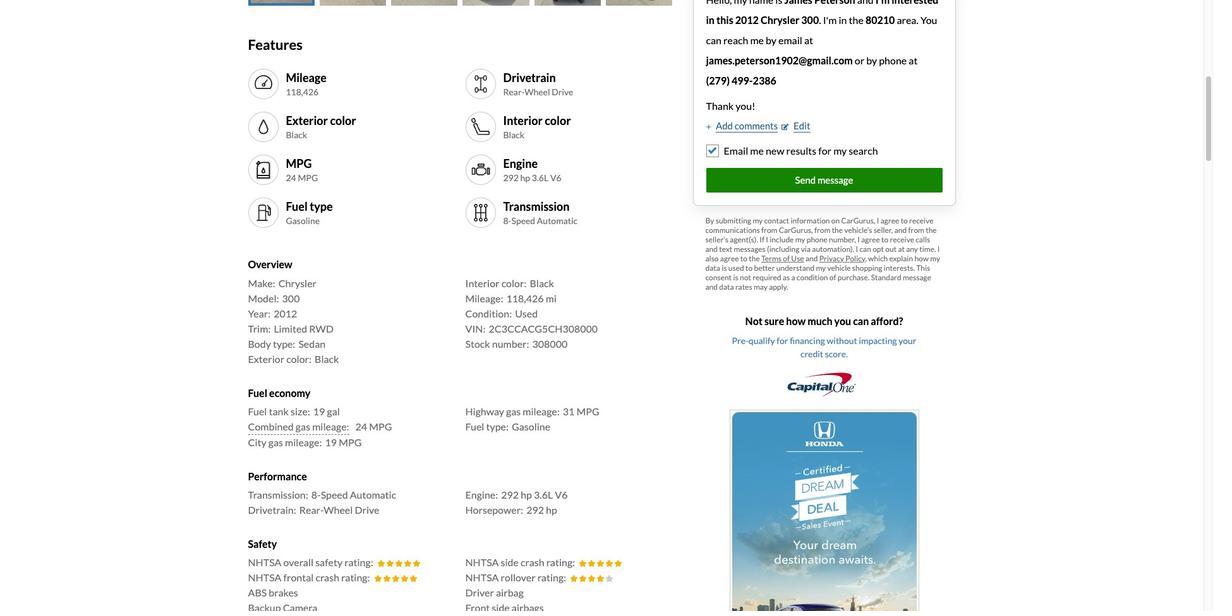 Task type: vqa. For each thing, say whether or not it's contained in the screenshot.


Task type: describe. For each thing, give the bounding box(es) containing it.
search
[[849, 145, 878, 157]]

chrysler for model:
[[279, 277, 317, 289]]

pre-qualify for financing without impacting your credit score.
[[732, 336, 917, 360]]

exterior inside exterior color black
[[286, 114, 328, 128]]

or
[[855, 54, 865, 66]]

fuel type gasoline
[[286, 200, 333, 226]]

which
[[869, 254, 888, 264]]

1 vertical spatial data
[[719, 283, 734, 292]]

condition
[[797, 273, 828, 283]]

the left 80210 on the top right of page
[[849, 14, 864, 26]]

send
[[796, 175, 816, 186]]

80210
[[866, 14, 895, 26]]

by
[[706, 216, 715, 226]]

1 vertical spatial gas
[[296, 421, 310, 433]]

phone inside the by submitting my contact information on cargurus, i agree to receive communications from cargurus, from the vehicle's seller, and from the seller's agent(s). if i include my phone number, i agree to receive calls and text messages (including via automation). i can opt out at any time. i also agree to the
[[807, 235, 828, 245]]

and inside , which explain how my data is used to better understand my vehicle shopping interests. this consent is not required as a condition of purchase. standard message and data rates may apply.
[[706, 283, 718, 292]]

vin:
[[466, 323, 486, 335]]

rates
[[736, 283, 753, 292]]

(including
[[767, 245, 800, 254]]

your
[[899, 336, 917, 346]]

frontal
[[284, 572, 314, 584]]

transmission: 8-speed automatic drivetrain: rear-wheel drive
[[248, 489, 396, 516]]

credit
[[801, 349, 824, 360]]

nhtsa for nhtsa frontal crash rating:
[[248, 572, 282, 584]]

1 horizontal spatial cargurus,
[[842, 216, 876, 226]]

0 horizontal spatial i'm
[[823, 14, 837, 26]]

how inside , which explain how my data is used to better understand my vehicle shopping interests. this consent is not required as a condition of purchase. standard message and data rates may apply.
[[915, 254, 929, 264]]

the left terms
[[749, 254, 760, 264]]

afford?
[[871, 315, 904, 327]]

black for exterior color black
[[286, 130, 307, 140]]

0 horizontal spatial agree
[[720, 254, 739, 264]]

rating: for nhtsa frontal crash rating:
[[341, 572, 370, 584]]

118,426 inside mileage 118,426
[[286, 87, 319, 97]]

1 from from the left
[[762, 226, 778, 235]]

the up time.
[[926, 226, 937, 235]]

3.6l for engine:
[[534, 489, 553, 501]]

gas inside the highway gas mileage: 31 mpg fuel type: gasoline
[[506, 406, 521, 418]]

gasoline inside fuel type gasoline
[[286, 216, 320, 226]]

rating: for nhtsa overall safety rating:
[[345, 557, 373, 569]]

drivetrain rear-wheel drive
[[503, 71, 574, 97]]

plus image
[[706, 124, 711, 130]]

wheel inside drivetrain rear-wheel drive
[[525, 87, 550, 97]]

required
[[753, 273, 782, 283]]

1 horizontal spatial for
[[819, 145, 832, 157]]

2 vertical spatial gas
[[269, 437, 283, 449]]

drivetrain
[[503, 71, 556, 85]]

used
[[729, 264, 744, 273]]

mileage
[[286, 71, 327, 85]]

at inside the by submitting my contact information on cargurus, i agree to receive communications from cargurus, from the vehicle's seller, and from the seller's agent(s). if i include my phone number, i agree to receive calls and text messages (including via automation). i can opt out at any time. i also agree to the
[[898, 245, 905, 254]]

highway
[[466, 406, 504, 418]]

0 horizontal spatial how
[[787, 315, 806, 327]]

interior color image
[[471, 117, 491, 137]]

type: inside make: chrysler model: 300 year: 2012 trim: limited rwd body type: sedan exterior color: black
[[273, 338, 295, 350]]

horsepower:
[[466, 504, 523, 516]]

rwd
[[309, 323, 334, 335]]

impacting
[[859, 336, 897, 346]]

mileage: inside the highway gas mileage: 31 mpg fuel type: gasoline
[[523, 406, 560, 418]]

nhtsa for nhtsa rollover rating:
[[466, 572, 499, 584]]

email
[[779, 34, 803, 46]]

v6 for engine
[[550, 173, 562, 183]]

and left text at top
[[706, 245, 718, 254]]

drivetrain image
[[471, 74, 491, 94]]

fuel tank size: 19 gal combined gas mileage: 24 mpg city gas mileage: 19 mpg
[[248, 406, 392, 449]]

can inside area. you can reach me by email at
[[706, 34, 722, 46]]

number:
[[492, 338, 529, 350]]

for inside pre-qualify for financing without impacting your credit score.
[[777, 336, 789, 346]]

the up the automation).
[[832, 226, 843, 235]]

driver airbag
[[466, 587, 524, 599]]

rating: for nhtsa side crash rating:
[[547, 557, 575, 569]]

message inside , which explain how my data is used to better understand my vehicle shopping interests. this consent is not required as a condition of purchase. standard message and data rates may apply.
[[903, 273, 932, 283]]

0 vertical spatial receive
[[910, 216, 934, 226]]

2 vertical spatial mileage:
[[285, 437, 322, 449]]

time.
[[920, 245, 936, 254]]

thank you!
[[706, 100, 756, 112]]

rear- inside drivetrain rear-wheel drive
[[503, 87, 525, 97]]

300 inside make: chrysler model: 300 year: 2012 trim: limited rwd body type: sedan exterior color: black
[[282, 292, 300, 304]]

qualify
[[749, 336, 775, 346]]

(279) 499-2386
[[706, 74, 777, 86]]

i right number,
[[858, 235, 860, 245]]

2 in from the left
[[839, 14, 847, 26]]

transmission 8-speed automatic
[[503, 200, 578, 226]]

0 horizontal spatial cargurus,
[[779, 226, 813, 235]]

mpg image
[[253, 160, 273, 180]]

0 vertical spatial of
[[783, 254, 790, 264]]

contact
[[764, 216, 790, 226]]

shopping
[[853, 264, 883, 273]]

not
[[740, 273, 751, 283]]

hp for engine:
[[521, 489, 532, 501]]

vehicle
[[828, 264, 851, 273]]

crash for side
[[521, 557, 545, 569]]

fuel inside the highway gas mileage: 31 mpg fuel type: gasoline
[[466, 421, 484, 433]]

fuel economy
[[248, 387, 311, 399]]

(279)
[[706, 74, 730, 86]]

0 vertical spatial 300
[[802, 14, 819, 26]]

body
[[248, 338, 271, 350]]

consent
[[706, 273, 732, 283]]

308000
[[533, 338, 568, 350]]

0 vertical spatial agree
[[881, 216, 900, 226]]

automation).
[[812, 245, 855, 254]]

speed for transmission
[[512, 216, 535, 226]]

interests.
[[884, 264, 915, 273]]

safety
[[316, 557, 343, 569]]

and right use
[[806, 254, 818, 264]]

safety
[[248, 539, 277, 551]]

view vehicle photo 2 image
[[320, 0, 386, 6]]

292 for engine
[[503, 173, 519, 183]]

add comments
[[716, 120, 778, 131]]

abs brakes
[[248, 587, 298, 599]]

interested
[[892, 0, 939, 6]]

year:
[[248, 308, 271, 320]]

rollover
[[501, 572, 536, 584]]

explain
[[890, 254, 913, 264]]

and right seller,
[[895, 226, 907, 235]]

drivetrain:
[[248, 504, 296, 516]]

color: inside make: chrysler model: 300 year: 2012 trim: limited rwd body type: sedan exterior color: black
[[286, 353, 312, 365]]

mpg 24 mpg
[[286, 157, 318, 183]]

1 horizontal spatial is
[[733, 273, 739, 283]]

messages
[[734, 245, 766, 254]]

rear- inside transmission: 8-speed automatic drivetrain: rear-wheel drive
[[299, 504, 324, 516]]

automatic for transmission:
[[350, 489, 396, 501]]

my right include
[[796, 235, 806, 245]]

area.
[[897, 14, 919, 26]]

driver
[[466, 587, 494, 599]]

1 vertical spatial 19
[[325, 437, 337, 449]]

mileage image
[[253, 74, 273, 94]]

james.peterson1902@gmail.com
[[706, 54, 853, 66]]

color for interior color
[[545, 114, 571, 128]]

calls
[[916, 235, 931, 245]]

0 horizontal spatial is
[[722, 264, 727, 273]]

terms
[[762, 254, 782, 264]]

trim:
[[248, 323, 271, 335]]

1 vertical spatial at
[[909, 54, 918, 66]]

2 me from the top
[[750, 145, 764, 157]]

view vehicle photo 1 image
[[248, 0, 315, 6]]

model:
[[248, 292, 279, 304]]

i left ,
[[856, 245, 858, 254]]

communications
[[706, 226, 760, 235]]

limited
[[274, 323, 307, 335]]

my left "vehicle"
[[816, 264, 826, 273]]

nhtsa for nhtsa overall safety rating:
[[248, 557, 282, 569]]

automatic for transmission
[[537, 216, 578, 226]]

mileage 118,426
[[286, 71, 327, 97]]

wheel inside transmission: 8-speed automatic drivetrain: rear-wheel drive
[[324, 504, 353, 516]]

abs
[[248, 587, 267, 599]]

apply.
[[769, 283, 788, 292]]

interior for color:
[[466, 277, 500, 289]]

terms of use and privacy policy
[[762, 254, 865, 264]]

by inside area. you can reach me by email at
[[766, 34, 777, 46]]

me inside area. you can reach me by email at
[[751, 34, 764, 46]]

type: inside the highway gas mileage: 31 mpg fuel type: gasoline
[[486, 421, 509, 433]]

understand
[[777, 264, 815, 273]]

number,
[[829, 235, 856, 245]]

crash for frontal
[[316, 572, 339, 584]]

text
[[719, 245, 733, 254]]



Task type: locate. For each thing, give the bounding box(es) containing it.
hp
[[521, 173, 530, 183], [521, 489, 532, 501], [546, 504, 557, 516]]

1 vertical spatial gasoline
[[512, 421, 551, 433]]

24 inside mpg 24 mpg
[[286, 173, 296, 183]]

in left this
[[706, 14, 715, 26]]

black up engine
[[503, 130, 525, 140]]

color inside interior color black
[[545, 114, 571, 128]]

2 vertical spatial hp
[[546, 504, 557, 516]]

black for interior color: black mileage: 118,426 mi condition: used vin: 2c3ccacg5ch308000 stock number: 308000
[[530, 277, 554, 289]]

mileage: down gal
[[312, 421, 349, 433]]

type:
[[273, 338, 295, 350], [486, 421, 509, 433]]

seller's
[[706, 235, 729, 245]]

color
[[330, 114, 356, 128], [545, 114, 571, 128]]

mpg inside the highway gas mileage: 31 mpg fuel type: gasoline
[[577, 406, 600, 418]]

black up the mi
[[530, 277, 554, 289]]

interior color black
[[503, 114, 571, 140]]

0 vertical spatial crash
[[521, 557, 545, 569]]

how down calls
[[915, 254, 929, 264]]

at down 'area.'
[[909, 54, 918, 66]]

fuel down highway on the left bottom of the page
[[466, 421, 484, 433]]

combined
[[248, 421, 294, 433]]

hp down engine
[[521, 173, 530, 183]]

,
[[865, 254, 867, 264]]

1 horizontal spatial phone
[[879, 54, 907, 66]]

2 from from the left
[[815, 226, 831, 235]]

gasoline
[[286, 216, 320, 226], [512, 421, 551, 433]]

i'm up 80210 on the top right of page
[[876, 0, 890, 6]]

3 from from the left
[[909, 226, 925, 235]]

color: inside interior color: black mileage: 118,426 mi condition: used vin: 2c3ccacg5ch308000 stock number: 308000
[[502, 277, 527, 289]]

used
[[515, 308, 538, 320]]

1 horizontal spatial by
[[867, 54, 877, 66]]

fuel inside fuel tank size: 19 gal combined gas mileage: 24 mpg city gas mileage: 19 mpg
[[248, 406, 267, 418]]

0 vertical spatial drive
[[552, 87, 574, 97]]

engine
[[503, 157, 538, 171]]

1 color from the left
[[330, 114, 356, 128]]

view vehicle photo 6 image
[[606, 0, 673, 6]]

1 vertical spatial hp
[[521, 489, 532, 501]]

wheel up the safety
[[324, 504, 353, 516]]

interior up mileage:
[[466, 277, 500, 289]]

black inside interior color black
[[503, 130, 525, 140]]

agree up out at the top
[[881, 216, 900, 226]]

nhtsa overall safety rating:
[[248, 557, 373, 569]]

how right sure
[[787, 315, 806, 327]]

0 horizontal spatial at
[[805, 34, 814, 46]]

chrysler inside make: chrysler model: 300 year: 2012 trim: limited rwd body type: sedan exterior color: black
[[279, 277, 317, 289]]

agree
[[881, 216, 900, 226], [862, 235, 880, 245], [720, 254, 739, 264]]

i right if
[[766, 235, 769, 245]]

to down agent(s).
[[741, 254, 748, 264]]

0 vertical spatial data
[[706, 264, 720, 273]]

opt
[[873, 245, 884, 254]]

1 vertical spatial receive
[[890, 235, 915, 245]]

gas down combined
[[269, 437, 283, 449]]

message right 'send'
[[818, 175, 854, 186]]

black inside make: chrysler model: 300 year: 2012 trim: limited rwd body type: sedan exterior color: black
[[315, 353, 339, 365]]

fuel type image
[[253, 203, 273, 223]]

0 horizontal spatial 8-
[[311, 489, 321, 501]]

nhtsa left the side on the left of the page
[[466, 557, 499, 569]]

1 horizontal spatial in
[[839, 14, 847, 26]]

2 vertical spatial 292
[[527, 504, 544, 516]]

how
[[915, 254, 929, 264], [787, 315, 806, 327]]

2 vertical spatial can
[[853, 315, 869, 327]]

at right email
[[805, 34, 814, 46]]

i'm inside i'm interested in this
[[876, 0, 890, 6]]

2386
[[753, 74, 777, 86]]

8- for transmission
[[503, 216, 512, 226]]

wheel
[[525, 87, 550, 97], [324, 504, 353, 516]]

wheel down drivetrain
[[525, 87, 550, 97]]

exterior color image
[[253, 117, 273, 137]]

interior inside interior color black
[[503, 114, 543, 128]]

0 vertical spatial wheel
[[525, 87, 550, 97]]

1 horizontal spatial 24
[[356, 421, 367, 433]]

vehicle's
[[845, 226, 873, 235]]

interior color: black mileage: 118,426 mi condition: used vin: 2c3ccacg5ch308000 stock number: 308000
[[466, 277, 598, 350]]

0 vertical spatial type:
[[273, 338, 295, 350]]

can left opt
[[860, 245, 872, 254]]

118,426 up used
[[507, 292, 544, 304]]

1 vertical spatial type:
[[486, 421, 509, 433]]

rear- down drivetrain
[[503, 87, 525, 97]]

fuel inside fuel type gasoline
[[286, 200, 308, 214]]

v6 for engine:
[[555, 489, 568, 501]]

0 horizontal spatial 300
[[282, 292, 300, 304]]

292 right horsepower:
[[527, 504, 544, 516]]

1 horizontal spatial wheel
[[525, 87, 550, 97]]

1 vertical spatial for
[[777, 336, 789, 346]]

19 down gal
[[325, 437, 337, 449]]

airbag
[[496, 587, 524, 599]]

black
[[286, 130, 307, 140], [503, 130, 525, 140], [530, 277, 554, 289], [315, 353, 339, 365]]

economy
[[269, 387, 311, 399]]

gal
[[327, 406, 340, 418]]

0 vertical spatial 118,426
[[286, 87, 319, 97]]

v6
[[550, 173, 562, 183], [555, 489, 568, 501]]

can left reach
[[706, 34, 722, 46]]

add
[[716, 120, 733, 131]]

292 up horsepower:
[[501, 489, 519, 501]]

make: chrysler model: 300 year: 2012 trim: limited rwd body type: sedan exterior color: black
[[248, 277, 339, 365]]

0 vertical spatial 19
[[313, 406, 325, 418]]

is
[[722, 264, 727, 273], [733, 273, 739, 283]]

much
[[808, 315, 833, 327]]

side
[[501, 557, 519, 569]]

black inside exterior color black
[[286, 130, 307, 140]]

edit
[[794, 120, 811, 131]]

my down calls
[[931, 254, 941, 264]]

crash
[[521, 557, 545, 569], [316, 572, 339, 584]]

can right you
[[853, 315, 869, 327]]

interior inside interior color: black mileage: 118,426 mi condition: used vin: 2c3ccacg5ch308000 stock number: 308000
[[466, 277, 500, 289]]

area. you can reach me by email at
[[706, 14, 938, 46]]

2 vertical spatial agree
[[720, 254, 739, 264]]

0 horizontal spatial 24
[[286, 173, 296, 183]]

rating:
[[345, 557, 373, 569], [547, 557, 575, 569], [341, 572, 370, 584], [538, 572, 566, 584]]

score.
[[825, 349, 848, 360]]

from up (including
[[762, 226, 778, 235]]

i'm interested in this
[[706, 0, 939, 26]]

1 vertical spatial me
[[750, 145, 764, 157]]

rear- down transmission:
[[299, 504, 324, 516]]

1 horizontal spatial type:
[[486, 421, 509, 433]]

2 color from the left
[[545, 114, 571, 128]]

may
[[754, 283, 768, 292]]

and down also
[[706, 283, 718, 292]]

is left used
[[722, 264, 727, 273]]

speed for transmission:
[[321, 489, 348, 501]]

email
[[724, 145, 749, 157]]

1 horizontal spatial agree
[[862, 235, 880, 245]]

nhtsa up abs
[[248, 572, 282, 584]]

agree right also
[[720, 254, 739, 264]]

0 horizontal spatial message
[[818, 175, 854, 186]]

automatic inside transmission: 8-speed automatic drivetrain: rear-wheel drive
[[350, 489, 396, 501]]

hp inside engine 292 hp 3.6l v6
[[521, 173, 530, 183]]

0 vertical spatial for
[[819, 145, 832, 157]]

1 vertical spatial v6
[[555, 489, 568, 501]]

gas
[[506, 406, 521, 418], [296, 421, 310, 433], [269, 437, 283, 449]]

2 vertical spatial at
[[898, 245, 905, 254]]

31
[[563, 406, 575, 418]]

sedan
[[299, 338, 326, 350]]

24 inside fuel tank size: 19 gal combined gas mileage: 24 mpg city gas mileage: 19 mpg
[[356, 421, 367, 433]]

0 horizontal spatial gas
[[269, 437, 283, 449]]

0 horizontal spatial gasoline
[[286, 216, 320, 226]]

0 horizontal spatial automatic
[[350, 489, 396, 501]]

2012 up limited
[[274, 308, 297, 320]]

0 horizontal spatial 2012
[[274, 308, 297, 320]]

of inside , which explain how my data is used to better understand my vehicle shopping interests. this consent is not required as a condition of purchase. standard message and data rates may apply.
[[830, 273, 837, 283]]

i right time.
[[938, 245, 940, 254]]

also
[[706, 254, 719, 264]]

at inside area. you can reach me by email at
[[805, 34, 814, 46]]

rating: up nhtsa rollover rating:
[[547, 557, 575, 569]]

8- right transmission:
[[311, 489, 321, 501]]

chrysler up email
[[761, 14, 800, 26]]

features
[[248, 36, 303, 53]]

crash down the safety
[[316, 572, 339, 584]]

0 vertical spatial by
[[766, 34, 777, 46]]

data left rates in the right of the page
[[719, 283, 734, 292]]

0 horizontal spatial 118,426
[[286, 87, 319, 97]]

phone right or
[[879, 54, 907, 66]]

submitting
[[716, 216, 752, 226]]

2 horizontal spatial from
[[909, 226, 925, 235]]

interior for color
[[503, 114, 543, 128]]

is left not
[[733, 273, 739, 283]]

1 horizontal spatial speed
[[512, 216, 535, 226]]

and
[[895, 226, 907, 235], [706, 245, 718, 254], [806, 254, 818, 264], [706, 283, 718, 292]]

0 horizontal spatial wheel
[[324, 504, 353, 516]]

via
[[801, 245, 811, 254]]

gasoline inside the highway gas mileage: 31 mpg fuel type: gasoline
[[512, 421, 551, 433]]

hp up horsepower:
[[521, 489, 532, 501]]

3.6l right 'engine:' at left bottom
[[534, 489, 553, 501]]

policy
[[846, 254, 865, 264]]

color:
[[502, 277, 527, 289], [286, 353, 312, 365]]

2012 inside make: chrysler model: 300 year: 2012 trim: limited rwd body type: sedan exterior color: black
[[274, 308, 297, 320]]

0 horizontal spatial from
[[762, 226, 778, 235]]

interior down drivetrain rear-wheel drive
[[503, 114, 543, 128]]

drive inside transmission: 8-speed automatic drivetrain: rear-wheel drive
[[355, 504, 379, 516]]

nhtsa down safety
[[248, 557, 282, 569]]

nhtsa side crash rating:
[[466, 557, 575, 569]]

0 vertical spatial 24
[[286, 173, 296, 183]]

black down the sedan
[[315, 353, 339, 365]]

include
[[770, 235, 794, 245]]

2012 chrysler 300 . i'm in the 80210
[[736, 14, 895, 26]]

nhtsa up driver
[[466, 572, 499, 584]]

1 horizontal spatial crash
[[521, 557, 545, 569]]

0 horizontal spatial color
[[330, 114, 356, 128]]

2 horizontal spatial at
[[909, 54, 918, 66]]

fuel for economy
[[248, 387, 267, 399]]

at right out at the top
[[898, 245, 905, 254]]

0 vertical spatial v6
[[550, 173, 562, 183]]

0 horizontal spatial color:
[[286, 353, 312, 365]]

color: up used
[[502, 277, 527, 289]]

nhtsa rollover rating:
[[466, 572, 566, 584]]

19
[[313, 406, 325, 418], [325, 437, 337, 449]]

0 horizontal spatial crash
[[316, 572, 339, 584]]

2012 right this
[[736, 14, 759, 26]]

1 horizontal spatial automatic
[[537, 216, 578, 226]]

my left search
[[834, 145, 847, 157]]

from up any
[[909, 226, 925, 235]]

data down text at top
[[706, 264, 720, 273]]

rating: right rollover
[[538, 572, 566, 584]]

0 vertical spatial 8-
[[503, 216, 512, 226]]

me right reach
[[751, 34, 764, 46]]

reach
[[724, 34, 749, 46]]

mi
[[546, 292, 557, 304]]

by left email
[[766, 34, 777, 46]]

color for exterior color
[[330, 114, 356, 128]]

3.6l inside engine: 292 hp 3.6l v6 horsepower: 292 hp
[[534, 489, 553, 501]]

292 for engine:
[[501, 489, 519, 501]]

hp for engine
[[521, 173, 530, 183]]

overview
[[248, 259, 292, 271]]

brakes
[[269, 587, 298, 599]]

type
[[310, 200, 333, 214]]

fuel for type
[[286, 200, 308, 214]]

0 vertical spatial hp
[[521, 173, 530, 183]]

by submitting my contact information on cargurus, i agree to receive communications from cargurus, from the vehicle's seller, and from the seller's agent(s). if i include my phone number, i agree to receive calls and text messages (including via automation). i can opt out at any time. i also agree to the
[[706, 216, 940, 264]]

automatic inside transmission 8-speed automatic
[[537, 216, 578, 226]]

v6 inside engine 292 hp 3.6l v6
[[550, 173, 562, 183]]

my left contact
[[753, 216, 763, 226]]

engine: 292 hp 3.6l v6 horsepower: 292 hp
[[466, 489, 568, 516]]

1 horizontal spatial color:
[[502, 277, 527, 289]]

overall
[[284, 557, 314, 569]]

to
[[901, 216, 908, 226], [882, 235, 889, 245], [741, 254, 748, 264], [746, 264, 753, 273]]

edit button
[[782, 119, 811, 133]]

speed inside transmission: 8-speed automatic drivetrain: rear-wheel drive
[[321, 489, 348, 501]]

1 horizontal spatial from
[[815, 226, 831, 235]]

2 horizontal spatial agree
[[881, 216, 900, 226]]

new
[[766, 145, 785, 157]]

1 vertical spatial agree
[[862, 235, 880, 245]]

exterior inside make: chrysler model: 300 year: 2012 trim: limited rwd body type: sedan exterior color: black
[[248, 353, 285, 365]]

0 vertical spatial message
[[818, 175, 854, 186]]

0 vertical spatial rear-
[[503, 87, 525, 97]]

fuel up combined
[[248, 406, 267, 418]]

1 vertical spatial mileage:
[[312, 421, 349, 433]]

mileage:
[[523, 406, 560, 418], [312, 421, 349, 433], [285, 437, 322, 449]]

1 horizontal spatial interior
[[503, 114, 543, 128]]

1 horizontal spatial exterior
[[286, 114, 328, 128]]

tab list
[[248, 0, 673, 6]]

118,426 inside interior color: black mileage: 118,426 mi condition: used vin: 2c3ccacg5ch308000 stock number: 308000
[[507, 292, 544, 304]]

1 horizontal spatial 118,426
[[507, 292, 544, 304]]

0 horizontal spatial rear-
[[299, 504, 324, 516]]

type: down highway on the left bottom of the page
[[486, 421, 509, 433]]

from left on
[[815, 226, 831, 235]]

1 horizontal spatial 2012
[[736, 14, 759, 26]]

3.6l down engine
[[532, 173, 549, 183]]

fuel for tank
[[248, 406, 267, 418]]

message down "explain" in the right of the page
[[903, 273, 932, 283]]

8- inside transmission: 8-speed automatic drivetrain: rear-wheel drive
[[311, 489, 321, 501]]

cargurus, right on
[[842, 216, 876, 226]]

8- for transmission:
[[311, 489, 321, 501]]

300
[[802, 14, 819, 26], [282, 292, 300, 304]]

receive up "explain" in the right of the page
[[890, 235, 915, 245]]

i right vehicle's on the top right
[[877, 216, 879, 226]]

black inside interior color: black mileage: 118,426 mi condition: used vin: 2c3ccacg5ch308000 stock number: 308000
[[530, 277, 554, 289]]

118,426 down mileage
[[286, 87, 319, 97]]

0 horizontal spatial by
[[766, 34, 777, 46]]

make:
[[248, 277, 275, 289]]

1 horizontal spatial how
[[915, 254, 929, 264]]

chrysler for 300
[[761, 14, 800, 26]]

transmission image
[[471, 203, 491, 223]]

my
[[834, 145, 847, 157], [753, 216, 763, 226], [796, 235, 806, 245], [931, 254, 941, 264], [816, 264, 826, 273]]

3.6l for engine
[[532, 173, 549, 183]]

0 vertical spatial i'm
[[876, 0, 890, 6]]

speed
[[512, 216, 535, 226], [321, 489, 348, 501]]

1 horizontal spatial message
[[903, 273, 932, 283]]

to right used
[[746, 264, 753, 273]]

of down the 'privacy'
[[830, 273, 837, 283]]

0 vertical spatial 3.6l
[[532, 173, 549, 183]]

nhtsa for nhtsa side crash rating:
[[466, 557, 499, 569]]

as
[[783, 273, 790, 283]]

1 horizontal spatial 300
[[802, 14, 819, 26]]

agree up ,
[[862, 235, 880, 245]]

speed inside transmission 8-speed automatic
[[512, 216, 535, 226]]

engine 292 hp 3.6l v6
[[503, 157, 562, 183]]

fuel
[[286, 200, 308, 214], [248, 387, 267, 399], [248, 406, 267, 418], [466, 421, 484, 433]]

message inside button
[[818, 175, 854, 186]]

view vehicle photo 5 image
[[535, 0, 601, 6]]

0 horizontal spatial of
[[783, 254, 790, 264]]

0 vertical spatial gasoline
[[286, 216, 320, 226]]

not sure how much you can afford?
[[746, 315, 904, 327]]

0 horizontal spatial speed
[[321, 489, 348, 501]]

v6 inside engine: 292 hp 3.6l v6 horsepower: 292 hp
[[555, 489, 568, 501]]

1 vertical spatial 292
[[501, 489, 519, 501]]

to inside , which explain how my data is used to better understand my vehicle shopping interests. this consent is not required as a condition of purchase. standard message and data rates may apply.
[[746, 264, 753, 273]]

black for interior color black
[[503, 130, 525, 140]]

size:
[[291, 406, 310, 418]]

can inside the by submitting my contact information on cargurus, i agree to receive communications from cargurus, from the vehicle's seller, and from the seller's agent(s). if i include my phone number, i agree to receive calls and text messages (including via automation). i can opt out at any time. i also agree to the
[[860, 245, 872, 254]]

0 horizontal spatial type:
[[273, 338, 295, 350]]

speed right transmission:
[[321, 489, 348, 501]]

condition:
[[466, 308, 512, 320]]

mileage:
[[466, 292, 503, 304]]

in inside i'm interested in this
[[706, 14, 715, 26]]

type: down limited
[[273, 338, 295, 350]]

you!
[[736, 100, 756, 112]]

0 vertical spatial automatic
[[537, 216, 578, 226]]

1 vertical spatial 118,426
[[507, 292, 544, 304]]

privacy
[[820, 254, 844, 264]]

1 horizontal spatial at
[[898, 245, 905, 254]]

0 horizontal spatial interior
[[466, 277, 500, 289]]

1 horizontal spatial of
[[830, 273, 837, 283]]

0 vertical spatial at
[[805, 34, 814, 46]]

engine:
[[466, 489, 498, 501]]

edit image
[[782, 124, 789, 130]]

0 horizontal spatial for
[[777, 336, 789, 346]]

for
[[819, 145, 832, 157], [777, 336, 789, 346]]

transmission:
[[248, 489, 308, 501]]

to up which on the right of page
[[882, 235, 889, 245]]

hp right horsepower:
[[546, 504, 557, 516]]

0 horizontal spatial exterior
[[248, 353, 285, 365]]

phone up terms of use and privacy policy
[[807, 235, 828, 245]]

0 vertical spatial can
[[706, 34, 722, 46]]

a
[[792, 273, 796, 283]]

19 left gal
[[313, 406, 325, 418]]

to right seller,
[[901, 216, 908, 226]]

3.6l inside engine 292 hp 3.6l v6
[[532, 173, 549, 183]]

0 vertical spatial color:
[[502, 277, 527, 289]]

1 in from the left
[[706, 14, 715, 26]]

8- inside transmission 8-speed automatic
[[503, 216, 512, 226]]

300 right model:
[[282, 292, 300, 304]]

pre-
[[732, 336, 749, 346]]

1 vertical spatial 24
[[356, 421, 367, 433]]

i'm right .
[[823, 14, 837, 26]]

of left use
[[783, 254, 790, 264]]

2c3ccacg5ch308000
[[489, 323, 598, 335]]

24
[[286, 173, 296, 183], [356, 421, 367, 433]]

drive inside drivetrain rear-wheel drive
[[552, 87, 574, 97]]

exterior down the 'body'
[[248, 353, 285, 365]]

cargurus, up via
[[779, 226, 813, 235]]

receive up calls
[[910, 216, 934, 226]]

color: down the sedan
[[286, 353, 312, 365]]

color inside exterior color black
[[330, 114, 356, 128]]

292 inside engine 292 hp 3.6l v6
[[503, 173, 519, 183]]

advertisement region
[[730, 410, 919, 612]]

1 horizontal spatial 8-
[[503, 216, 512, 226]]

1 me from the top
[[751, 34, 764, 46]]

chrysler down overview
[[279, 277, 317, 289]]

rating: down the safety
[[341, 572, 370, 584]]

1 horizontal spatial rear-
[[503, 87, 525, 97]]

view vehicle photo 4 image
[[463, 0, 530, 6]]

1 vertical spatial automatic
[[350, 489, 396, 501]]

1 vertical spatial by
[[867, 54, 877, 66]]

fuel left type
[[286, 200, 308, 214]]

exterior down mileage 118,426
[[286, 114, 328, 128]]

1 horizontal spatial gasoline
[[512, 421, 551, 433]]

crash up rollover
[[521, 557, 545, 569]]

engine image
[[471, 160, 491, 180]]

for right results
[[819, 145, 832, 157]]

view vehicle photo 3 image
[[391, 0, 458, 6]]

privacy policy link
[[820, 254, 865, 264]]



